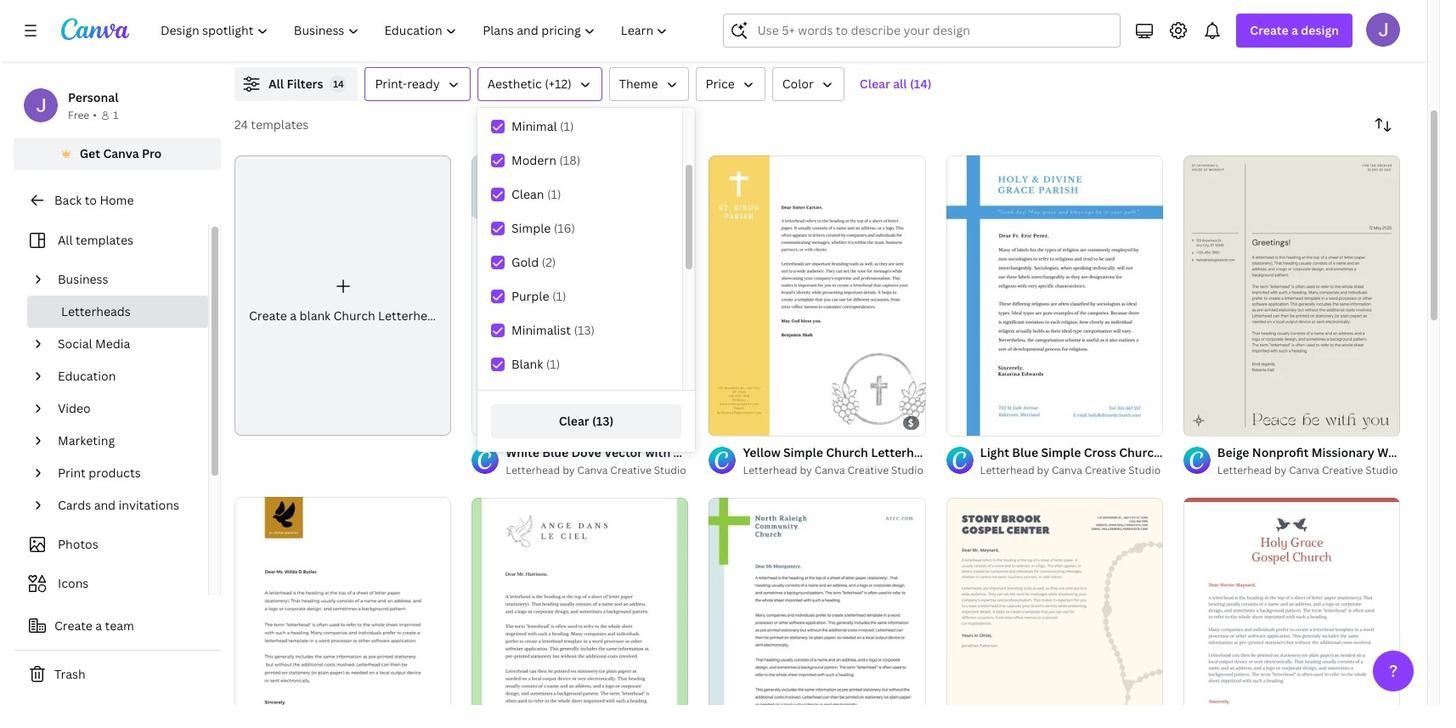 Task type: vqa. For each thing, say whether or not it's contained in the screenshot.


Task type: locate. For each thing, give the bounding box(es) containing it.
all
[[269, 76, 284, 92], [58, 232, 73, 248]]

dark golden rod dove church letterhead image
[[235, 497, 451, 705]]

blue for light
[[1012, 445, 1038, 461]]

create a blank church letterhead link
[[235, 155, 451, 436]]

ready
[[407, 76, 440, 92]]

simple inside yellow simple church letterhead letterhead by canva creative studio
[[783, 445, 823, 461]]

free
[[68, 108, 89, 122]]

a inside button
[[95, 618, 102, 634]]

blue right with
[[673, 445, 700, 461]]

get canva pro button
[[14, 138, 221, 170]]

(1) right blank
[[546, 356, 560, 372]]

clear up dove
[[559, 413, 589, 429]]

a for team
[[95, 618, 102, 634]]

0 vertical spatial (13)
[[574, 322, 595, 338]]

1 letterhead by canva creative studio link from the left
[[506, 463, 689, 480]]

indian red church letterhead image
[[1183, 498, 1400, 705]]

0 horizontal spatial a
[[95, 618, 102, 634]]

(1)
[[560, 118, 574, 134], [547, 186, 561, 202], [552, 288, 566, 304], [546, 356, 560, 372]]

create a blank church letterhead
[[249, 308, 442, 324]]

1 horizontal spatial all
[[269, 76, 284, 92]]

all down "back"
[[58, 232, 73, 248]]

(us)
[[845, 445, 869, 461]]

all filters
[[269, 76, 323, 92]]

creative
[[610, 463, 652, 478], [848, 463, 889, 478], [1085, 463, 1126, 478], [1322, 463, 1363, 478]]

1 horizontal spatial templates
[[251, 116, 309, 133]]

2 vertical spatial a
[[95, 618, 102, 634]]

studio inside white blue dove vector with blue dots church letterhead (us) letterhead by canva creative studio
[[654, 463, 686, 478]]

1 vertical spatial a
[[290, 308, 297, 324]]

1 vertical spatial (13)
[[592, 413, 614, 429]]

church inside yellow simple church letterhead letterhead by canva creative studio
[[826, 445, 868, 461]]

blue
[[542, 445, 569, 461], [673, 445, 700, 461], [1012, 445, 1038, 461]]

14 filter options selected element
[[330, 76, 347, 93]]

clear inside clear all (14) button
[[860, 76, 890, 92]]

1 horizontal spatial blue
[[673, 445, 700, 461]]

all left filters
[[269, 76, 284, 92]]

3 studio from the left
[[1129, 463, 1161, 478]]

a for design
[[1292, 22, 1298, 38]]

church
[[334, 308, 375, 324], [733, 445, 775, 461], [826, 445, 868, 461], [1119, 445, 1161, 461]]

4 studio from the left
[[1366, 463, 1398, 478]]

gold (2)
[[512, 254, 556, 270]]

yellow simple church letterhead letterhead by canva creative studio
[[743, 445, 935, 478]]

icons link
[[24, 568, 198, 600]]

0 vertical spatial a
[[1292, 22, 1298, 38]]

(1) for blank (1)
[[546, 356, 560, 372]]

create down the icons
[[54, 618, 93, 634]]

a left the design
[[1292, 22, 1298, 38]]

2 creative from the left
[[848, 463, 889, 478]]

with
[[645, 445, 671, 461]]

a inside dropdown button
[[1292, 22, 1298, 38]]

templates down back to home
[[76, 232, 133, 248]]

Sort by button
[[1366, 108, 1400, 142]]

0 horizontal spatial clear
[[559, 413, 589, 429]]

clear for clear all (14)
[[860, 76, 890, 92]]

get
[[80, 145, 100, 161]]

simple right the yellow
[[783, 445, 823, 461]]

$
[[908, 417, 914, 429]]

price button
[[695, 67, 765, 101]]

1 horizontal spatial clear
[[860, 76, 890, 92]]

(1) right the 'minimal'
[[560, 118, 574, 134]]

trash
[[54, 666, 85, 682]]

simple (16)
[[512, 220, 575, 236]]

clean
[[512, 186, 544, 202]]

letterhead by canva creative studio link for simple
[[980, 463, 1163, 480]]

blue right light
[[1012, 445, 1038, 461]]

(13) inside the clear (13) button
[[592, 413, 614, 429]]

aesthetic (+12) button
[[477, 67, 602, 101]]

3 blue from the left
[[1012, 445, 1038, 461]]

a left blank
[[290, 308, 297, 324]]

create a team button
[[14, 609, 221, 643]]

simple
[[512, 220, 551, 236], [783, 445, 823, 461], [1041, 445, 1081, 461]]

create for create a blank church letterhead
[[249, 308, 287, 324]]

1 vertical spatial create
[[249, 308, 287, 324]]

purple
[[512, 288, 549, 304]]

top level navigation element
[[150, 14, 683, 48]]

(18)
[[559, 152, 581, 168]]

clear inside the clear (13) button
[[559, 413, 589, 429]]

create for create a design
[[1250, 22, 1289, 38]]

clear
[[860, 76, 890, 92], [559, 413, 589, 429]]

4 creative from the left
[[1322, 463, 1363, 478]]

2 horizontal spatial a
[[1292, 22, 1298, 38]]

aesthetic (+12)
[[487, 76, 572, 92]]

letterhead by canva creative studio link
[[506, 463, 689, 480], [743, 463, 926, 480], [980, 463, 1163, 480], [1217, 463, 1400, 480]]

0 vertical spatial templates
[[251, 116, 309, 133]]

(1) right purple
[[552, 288, 566, 304]]

education
[[58, 368, 116, 384]]

studio
[[654, 463, 686, 478], [891, 463, 924, 478], [1129, 463, 1161, 478], [1366, 463, 1398, 478]]

print-
[[375, 76, 407, 92]]

0 vertical spatial clear
[[860, 76, 890, 92]]

blue inside light blue simple cross church letterhead letterhead by canva creative studio
[[1012, 445, 1038, 461]]

by inside light blue simple cross church letterhead letterhead by canva creative studio
[[1037, 463, 1049, 478]]

clear all (14) button
[[851, 67, 940, 101]]

3 by from the left
[[1037, 463, 1049, 478]]

create inside dropdown button
[[1250, 22, 1289, 38]]

white blue dove vector with blue dots church letterhead (us) letterhead by canva creative studio
[[506, 445, 869, 478]]

0 vertical spatial create
[[1250, 22, 1289, 38]]

a
[[1292, 22, 1298, 38], [290, 308, 297, 324], [95, 618, 102, 634]]

2 horizontal spatial blue
[[1012, 445, 1038, 461]]

aesthetic
[[487, 76, 542, 92]]

icons
[[58, 575, 89, 591]]

1 vertical spatial clear
[[559, 413, 589, 429]]

3 creative from the left
[[1085, 463, 1126, 478]]

church inside light blue simple cross church letterhead letterhead by canva creative studio
[[1119, 445, 1161, 461]]

2 horizontal spatial create
[[1250, 22, 1289, 38]]

2 by from the left
[[800, 463, 812, 478]]

(2)
[[542, 254, 556, 270]]

create a design
[[1250, 22, 1339, 38]]

2 vertical spatial create
[[54, 618, 93, 634]]

3 letterhead by canva creative studio link from the left
[[980, 463, 1163, 480]]

yellow simple church letterhead image
[[709, 155, 926, 436]]

0 horizontal spatial all
[[58, 232, 73, 248]]

create inside button
[[54, 618, 93, 634]]

1 creative from the left
[[610, 463, 652, 478]]

create left blank
[[249, 308, 287, 324]]

1 horizontal spatial create
[[249, 308, 287, 324]]

(1) right clean
[[547, 186, 561, 202]]

all
[[893, 76, 907, 92]]

invitations
[[119, 497, 179, 513]]

4 by from the left
[[1274, 463, 1287, 478]]

simple left cross
[[1041, 445, 1081, 461]]

social media
[[58, 336, 130, 352]]

vector
[[604, 445, 643, 461]]

by
[[563, 463, 575, 478], [800, 463, 812, 478], [1037, 463, 1049, 478], [1274, 463, 1287, 478]]

filters
[[287, 76, 323, 92]]

templates right 24
[[251, 116, 309, 133]]

1 by from the left
[[563, 463, 575, 478]]

white blue dove vector with blue dots church letterhead (us) image
[[472, 155, 689, 436]]

clear left all
[[860, 76, 890, 92]]

2 horizontal spatial simple
[[1041, 445, 1081, 461]]

print products link
[[51, 457, 198, 489]]

clean (1)
[[512, 186, 561, 202]]

0 vertical spatial all
[[269, 76, 284, 92]]

0 horizontal spatial templates
[[76, 232, 133, 248]]

gold
[[512, 254, 539, 270]]

1 vertical spatial templates
[[76, 232, 133, 248]]

a for blank
[[290, 308, 297, 324]]

print-ready button
[[365, 67, 470, 101]]

color button
[[772, 67, 844, 101]]

print-ready
[[375, 76, 440, 92]]

2 studio from the left
[[891, 463, 924, 478]]

home
[[100, 192, 134, 208]]

blue left dove
[[542, 445, 569, 461]]

1 horizontal spatial a
[[290, 308, 297, 324]]

canva inside light blue simple cross church letterhead letterhead by canva creative studio
[[1052, 463, 1082, 478]]

simple left (16)
[[512, 220, 551, 236]]

jacob simon image
[[1366, 13, 1400, 47]]

(13) up dove
[[592, 413, 614, 429]]

a left team
[[95, 618, 102, 634]]

canva inside button
[[103, 145, 139, 161]]

photos link
[[24, 529, 198, 561]]

blank
[[512, 356, 543, 372]]

minimal
[[512, 118, 557, 134]]

canva
[[103, 145, 139, 161], [577, 463, 608, 478], [815, 463, 845, 478], [1052, 463, 1082, 478], [1289, 463, 1320, 478]]

(13)
[[574, 322, 595, 338], [592, 413, 614, 429]]

(13) right minimalist
[[574, 322, 595, 338]]

0 horizontal spatial blue
[[542, 445, 569, 461]]

create
[[1250, 22, 1289, 38], [249, 308, 287, 324], [54, 618, 93, 634]]

1 blue from the left
[[542, 445, 569, 461]]

theme
[[619, 76, 658, 92]]

0 horizontal spatial create
[[54, 618, 93, 634]]

1 vertical spatial all
[[58, 232, 73, 248]]

purple (1)
[[512, 288, 566, 304]]

1 horizontal spatial simple
[[783, 445, 823, 461]]

create left the design
[[1250, 22, 1289, 38]]

None search field
[[723, 14, 1121, 48]]

1 studio from the left
[[654, 463, 686, 478]]

2 letterhead by canva creative studio link from the left
[[743, 463, 926, 480]]

all for all templates
[[58, 232, 73, 248]]

cards
[[58, 497, 91, 513]]



Task type: describe. For each thing, give the bounding box(es) containing it.
templates for all templates
[[76, 232, 133, 248]]

dots
[[702, 445, 730, 461]]

cards and invitations
[[58, 497, 179, 513]]

social media link
[[51, 328, 198, 360]]

0 horizontal spatial simple
[[512, 220, 551, 236]]

(1) for purple (1)
[[552, 288, 566, 304]]

pale navy blue rosary beads church letterhead image
[[946, 498, 1163, 705]]

education link
[[51, 360, 198, 393]]

1
[[113, 108, 118, 122]]

white
[[506, 445, 539, 461]]

modern (18)
[[512, 152, 581, 168]]

blue cross church minimal letterhead image
[[709, 498, 926, 705]]

to
[[85, 192, 97, 208]]

light
[[980, 445, 1009, 461]]

minimal (1)
[[512, 118, 574, 134]]

(13) for clear (13)
[[592, 413, 614, 429]]

marketing link
[[51, 425, 198, 457]]

cards and invitations link
[[51, 489, 198, 522]]

light blue simple cross church letterhead image
[[946, 155, 1163, 436]]

create a design button
[[1237, 14, 1353, 48]]

4 letterhead by canva creative studio link from the left
[[1217, 463, 1400, 480]]

pro
[[142, 145, 162, 161]]

yellow
[[743, 445, 781, 461]]

clear all (14)
[[860, 76, 932, 92]]

studio inside yellow simple church letterhead letterhead by canva creative studio
[[891, 463, 924, 478]]

video
[[58, 400, 91, 416]]

dove
[[571, 445, 601, 461]]

letterhead by canva creative studio link for dove
[[506, 463, 689, 480]]

modern
[[512, 152, 556, 168]]

cross
[[1084, 445, 1116, 461]]

yellow simple church letterhead link
[[743, 444, 935, 463]]

canva inside white blue dove vector with blue dots church letterhead (us) letterhead by canva creative studio
[[577, 463, 608, 478]]

trash link
[[14, 658, 221, 692]]

create a blank church letterhead element
[[235, 155, 451, 436]]

all templates link
[[24, 224, 198, 257]]

business link
[[51, 263, 198, 296]]

back to home link
[[14, 184, 221, 218]]

all for all filters
[[269, 76, 284, 92]]

church inside white blue dove vector with blue dots church letterhead (us) letterhead by canva creative studio
[[733, 445, 775, 461]]

social
[[58, 336, 92, 352]]

2 blue from the left
[[673, 445, 700, 461]]

by inside yellow simple church letterhead letterhead by canva creative studio
[[800, 463, 812, 478]]

(14)
[[910, 76, 932, 92]]

business
[[58, 271, 108, 287]]

church letterhead templates image
[[1038, 0, 1400, 47]]

team
[[105, 618, 134, 634]]

white blue dove vector with blue dots church letterhead (us) link
[[506, 444, 869, 463]]

light blue simple cross church letterhead letterhead by canva creative studio
[[980, 445, 1228, 478]]

creative inside white blue dove vector with blue dots church letterhead (us) letterhead by canva creative studio
[[610, 463, 652, 478]]

all templates
[[58, 232, 133, 248]]

clear (13)
[[559, 413, 614, 429]]

back to home
[[54, 192, 134, 208]]

print
[[58, 465, 86, 481]]

creative inside light blue simple cross church letterhead letterhead by canva creative studio
[[1085, 463, 1126, 478]]

by inside white blue dove vector with blue dots church letterhead (us) letterhead by canva creative studio
[[563, 463, 575, 478]]

minimalist
[[512, 322, 571, 338]]

light blue simple cross church letterhead link
[[980, 444, 1228, 463]]

simple inside light blue simple cross church letterhead letterhead by canva creative studio
[[1041, 445, 1081, 461]]

(1) for clean (1)
[[547, 186, 561, 202]]

beige nonprofit missionary work classy minimalist charity letterhead image
[[1183, 155, 1400, 436]]

personal
[[68, 89, 118, 105]]

clear for clear (13)
[[559, 413, 589, 429]]

letterhead by canva creative studio link for church
[[743, 463, 926, 480]]

blank (1)
[[512, 356, 560, 372]]

(1) for minimal (1)
[[560, 118, 574, 134]]

green simple illustrated dove church letterhead image
[[472, 498, 689, 705]]

create a team
[[54, 618, 134, 634]]

theme button
[[609, 67, 689, 101]]

•
[[93, 108, 97, 122]]

create for create a team
[[54, 618, 93, 634]]

print products
[[58, 465, 141, 481]]

and
[[94, 497, 116, 513]]

(16)
[[554, 220, 575, 236]]

blue for white
[[542, 445, 569, 461]]

free •
[[68, 108, 97, 122]]

letterheads
[[61, 303, 131, 319]]

24 templates
[[235, 116, 309, 133]]

media
[[95, 336, 130, 352]]

creative inside yellow simple church letterhead letterhead by canva creative studio
[[848, 463, 889, 478]]

(+12)
[[545, 76, 572, 92]]

clear (13) button
[[491, 404, 681, 438]]

get canva pro
[[80, 145, 162, 161]]

Search search field
[[757, 14, 1110, 47]]

templates for 24 templates
[[251, 116, 309, 133]]

design
[[1301, 22, 1339, 38]]

price
[[706, 76, 735, 92]]

photos
[[58, 536, 98, 552]]

24
[[235, 116, 248, 133]]

14
[[333, 77, 344, 90]]

studio inside light blue simple cross church letterhead letterhead by canva creative studio
[[1129, 463, 1161, 478]]

video link
[[51, 393, 198, 425]]

blank
[[300, 308, 331, 324]]

canva inside yellow simple church letterhead letterhead by canva creative studio
[[815, 463, 845, 478]]

products
[[89, 465, 141, 481]]

(13) for minimalist (13)
[[574, 322, 595, 338]]



